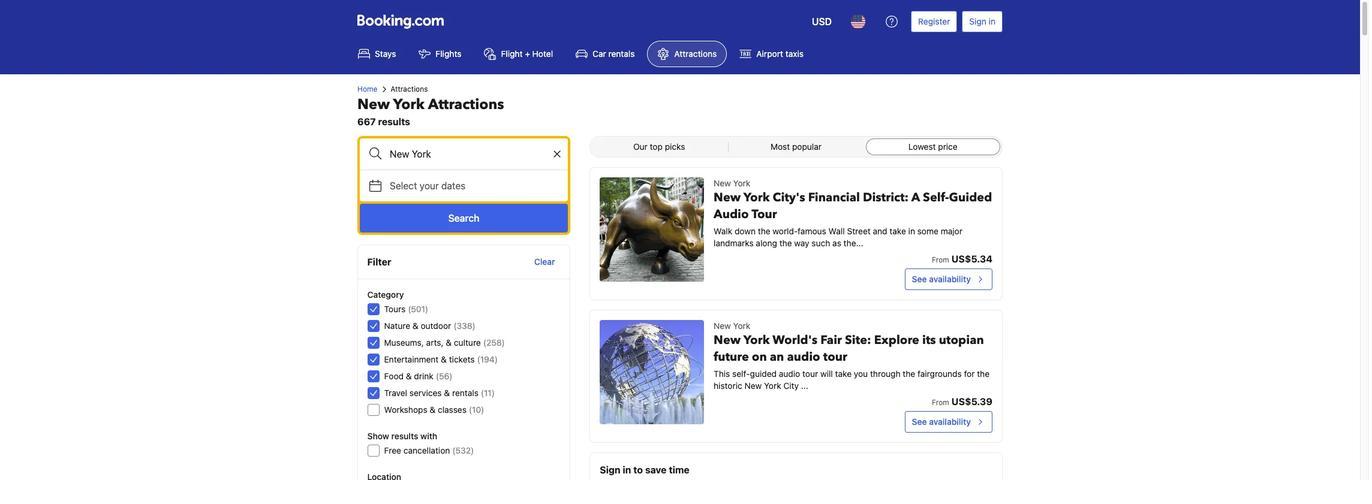 Task type: vqa. For each thing, say whether or not it's contained in the screenshot.
"14 january 2024" checkbox
no



Task type: locate. For each thing, give the bounding box(es) containing it.
on
[[752, 349, 767, 365]]

1 see from the top
[[912, 274, 927, 284]]

most popular
[[771, 142, 822, 152]]

1 availability from the top
[[929, 274, 971, 284]]

see availability down from us$5.39
[[912, 417, 971, 427]]

0 vertical spatial availability
[[929, 274, 971, 284]]

rentals up (10)
[[452, 388, 479, 398]]

sign for sign in to save time
[[600, 465, 620, 476]]

sign inside 'link'
[[969, 16, 986, 26]]

from down fairgrounds
[[932, 398, 949, 407]]

guided
[[750, 369, 777, 379]]

0 horizontal spatial rentals
[[452, 388, 479, 398]]

the
[[758, 226, 770, 236], [779, 238, 792, 248], [903, 369, 915, 379], [977, 369, 990, 379]]

take inside "new york new york world's fair site: explore its utopian future on an audio tour this self-guided audio tour will take you through the fairgrounds for the historic new york city ..."
[[835, 369, 852, 379]]

in left 'to' on the bottom left of the page
[[623, 465, 631, 476]]

0 vertical spatial results
[[378, 116, 410, 127]]

& left drink
[[406, 371, 412, 381]]

availability down from us$5.34 in the bottom right of the page
[[929, 274, 971, 284]]

& down (56)
[[444, 388, 450, 398]]

as
[[832, 238, 841, 248]]

rentals
[[608, 49, 635, 59], [452, 388, 479, 398]]

in for sign in
[[989, 16, 995, 26]]

search
[[448, 213, 479, 224]]

1 horizontal spatial rentals
[[608, 49, 635, 59]]

1 vertical spatial rentals
[[452, 388, 479, 398]]

take right will at bottom right
[[835, 369, 852, 379]]

new york new york world's fair site: explore its utopian future on an audio tour this self-guided audio tour will take you through the fairgrounds for the historic new york city ...
[[714, 321, 990, 391]]

for
[[964, 369, 975, 379]]

through
[[870, 369, 900, 379]]

self-
[[732, 369, 750, 379]]

1 vertical spatial sign
[[600, 465, 620, 476]]

the down world-
[[779, 238, 792, 248]]

availability for new york city's financial district: a self-guided audio tour
[[929, 274, 971, 284]]

free
[[384, 446, 402, 456]]

home link
[[357, 84, 377, 95]]

& for tickets
[[441, 354, 447, 365]]

show results with
[[368, 431, 438, 441]]

0 vertical spatial see
[[912, 274, 927, 284]]

filter
[[368, 257, 392, 267]]

0 vertical spatial in
[[989, 16, 995, 26]]

take inside new york new york city's financial district: a self-guided audio tour walk down the world-famous wall street and take in some major landmarks along the way such as the...
[[890, 226, 906, 236]]

1 vertical spatial results
[[392, 431, 419, 441]]

entertainment & tickets (194)
[[384, 354, 498, 365]]

some
[[917, 226, 938, 236]]

street
[[847, 226, 871, 236]]

an
[[770, 349, 784, 365]]

results up free
[[392, 431, 419, 441]]

popular
[[792, 142, 822, 152]]

& down "travel services & rentals (11)"
[[430, 405, 436, 415]]

1 vertical spatial see availability
[[912, 417, 971, 427]]

save
[[645, 465, 667, 476]]

audio up city at the right bottom of the page
[[779, 369, 800, 379]]

see availability for new york world's fair site: explore its utopian future on an audio tour
[[912, 417, 971, 427]]

explore
[[874, 332, 919, 348]]

from down major
[[932, 255, 949, 264]]

flight + hotel
[[501, 49, 553, 59]]

this
[[714, 369, 730, 379]]

in right register
[[989, 16, 995, 26]]

in
[[989, 16, 995, 26], [908, 226, 915, 236], [623, 465, 631, 476]]

tour down fair
[[823, 349, 847, 365]]

(338)
[[454, 321, 476, 331]]

rentals right the car
[[608, 49, 635, 59]]

classes
[[438, 405, 467, 415]]

1 see availability from the top
[[912, 274, 971, 284]]

1 horizontal spatial sign
[[969, 16, 986, 26]]

clear button
[[530, 251, 560, 273]]

in inside 'link'
[[989, 16, 995, 26]]

tours (501)
[[384, 304, 429, 314]]

attractions
[[674, 49, 717, 59], [391, 85, 428, 94], [428, 95, 504, 115]]

food & drink (56)
[[384, 371, 453, 381]]

tour
[[823, 349, 847, 365], [802, 369, 818, 379]]

1 vertical spatial take
[[835, 369, 852, 379]]

1 horizontal spatial in
[[908, 226, 915, 236]]

car rentals link
[[566, 41, 645, 67]]

sign left 'to' on the bottom left of the page
[[600, 465, 620, 476]]

tours
[[384, 304, 406, 314]]

see down some
[[912, 274, 927, 284]]

new york new york city's financial district: a self-guided audio tour walk down the world-famous wall street and take in some major landmarks along the way such as the...
[[714, 178, 992, 248]]

new
[[357, 95, 390, 115], [714, 178, 731, 188], [714, 189, 741, 206], [714, 321, 731, 331], [714, 332, 741, 348], [744, 381, 762, 391]]

airport
[[756, 49, 783, 59]]

york up future
[[733, 321, 750, 331]]

flight + hotel link
[[474, 41, 563, 67]]

usd button
[[805, 7, 839, 36]]

from us$5.39
[[932, 396, 992, 407]]

nature
[[384, 321, 411, 331]]

sign in to save time
[[600, 465, 689, 476]]

see availability down from us$5.34 in the bottom right of the page
[[912, 274, 971, 284]]

sign right register
[[969, 16, 986, 26]]

availability down from us$5.39
[[929, 417, 971, 427]]

take
[[890, 226, 906, 236], [835, 369, 852, 379]]

2 vertical spatial attractions
[[428, 95, 504, 115]]

time
[[669, 465, 689, 476]]

2 see availability from the top
[[912, 417, 971, 427]]

audio down world's
[[787, 349, 820, 365]]

most
[[771, 142, 790, 152]]

0 vertical spatial see availability
[[912, 274, 971, 284]]

0 horizontal spatial tour
[[802, 369, 818, 379]]

utopian
[[939, 332, 984, 348]]

1 vertical spatial attractions
[[391, 85, 428, 94]]

cancellation
[[404, 446, 450, 456]]

results right 667
[[378, 116, 410, 127]]

new inside new york attractions 667 results
[[357, 95, 390, 115]]

see down fairgrounds
[[912, 417, 927, 427]]

from inside from us$5.39
[[932, 398, 949, 407]]

0 vertical spatial take
[[890, 226, 906, 236]]

1 horizontal spatial take
[[890, 226, 906, 236]]

2 availability from the top
[[929, 417, 971, 427]]

availability for new york world's fair site: explore its utopian future on an audio tour
[[929, 417, 971, 427]]

results inside new york attractions 667 results
[[378, 116, 410, 127]]

us$5.34
[[951, 254, 992, 264]]

self-
[[923, 189, 949, 206]]

2 see from the top
[[912, 417, 927, 427]]

1 vertical spatial see
[[912, 417, 927, 427]]

home
[[357, 85, 377, 94]]

york right 'home' link
[[393, 95, 425, 115]]

0 horizontal spatial take
[[835, 369, 852, 379]]

attractions link
[[647, 41, 727, 67]]

lowest
[[908, 142, 936, 152]]

1 vertical spatial in
[[908, 226, 915, 236]]

our
[[633, 142, 648, 152]]

lowest price
[[908, 142, 958, 152]]

see for a
[[912, 274, 927, 284]]

price
[[938, 142, 958, 152]]

0 vertical spatial rentals
[[608, 49, 635, 59]]

from
[[932, 255, 949, 264], [932, 398, 949, 407]]

show
[[368, 431, 389, 441]]

audio
[[714, 206, 749, 222]]

2 vertical spatial in
[[623, 465, 631, 476]]

select
[[390, 181, 417, 191]]

& right arts,
[[446, 338, 452, 348]]

outdoor
[[421, 321, 451, 331]]

2 horizontal spatial in
[[989, 16, 995, 26]]

world-
[[773, 226, 798, 236]]

& up (56)
[[441, 354, 447, 365]]

down
[[735, 226, 756, 236]]

1 vertical spatial from
[[932, 398, 949, 407]]

tour up '...' on the right of the page
[[802, 369, 818, 379]]

in left some
[[908, 226, 915, 236]]

york up audio at the right top
[[733, 178, 750, 188]]

0 vertical spatial sign
[[969, 16, 986, 26]]

...
[[801, 381, 808, 391]]

&
[[413, 321, 419, 331], [446, 338, 452, 348], [441, 354, 447, 365], [406, 371, 412, 381], [444, 388, 450, 398], [430, 405, 436, 415]]

york
[[393, 95, 425, 115], [733, 178, 750, 188], [743, 189, 770, 206], [733, 321, 750, 331], [743, 332, 770, 348], [764, 381, 781, 391]]

1 vertical spatial availability
[[929, 417, 971, 427]]

stays link
[[348, 41, 406, 67]]

select your dates
[[390, 181, 466, 191]]

1 from from the top
[[932, 255, 949, 264]]

sign in
[[969, 16, 995, 26]]

0 horizontal spatial in
[[623, 465, 631, 476]]

site:
[[845, 332, 871, 348]]

2 from from the top
[[932, 398, 949, 407]]

(56)
[[436, 371, 453, 381]]

& down the (501)
[[413, 321, 419, 331]]

landmarks
[[714, 238, 754, 248]]

register
[[918, 16, 950, 26]]

0 vertical spatial tour
[[823, 349, 847, 365]]

new york attractions 667 results
[[357, 95, 504, 127]]

see availability
[[912, 274, 971, 284], [912, 417, 971, 427]]

0 vertical spatial from
[[932, 255, 949, 264]]

search button
[[360, 204, 568, 233]]

take right and
[[890, 226, 906, 236]]

the right through
[[903, 369, 915, 379]]

audio
[[787, 349, 820, 365], [779, 369, 800, 379]]

0 horizontal spatial sign
[[600, 465, 620, 476]]

in for sign in to save time
[[623, 465, 631, 476]]

from inside from us$5.34
[[932, 255, 949, 264]]



Task type: describe. For each thing, give the bounding box(es) containing it.
usd
[[812, 16, 832, 27]]

booking.com image
[[357, 14, 444, 29]]

stays
[[375, 49, 396, 59]]

from for guided
[[932, 255, 949, 264]]

see availability for new york city's financial district: a self-guided audio tour
[[912, 274, 971, 284]]

way
[[794, 238, 809, 248]]

(258)
[[484, 338, 505, 348]]

our top picks
[[633, 142, 685, 152]]

nature & outdoor (338)
[[384, 321, 476, 331]]

workshops
[[384, 405, 428, 415]]

tickets
[[449, 354, 475, 365]]

car
[[593, 49, 606, 59]]

Where are you going? search field
[[360, 139, 568, 170]]

& for drink
[[406, 371, 412, 381]]

travel services & rentals (11)
[[384, 388, 495, 398]]

the...
[[844, 238, 863, 248]]

to
[[633, 465, 643, 476]]

attractions inside new york attractions 667 results
[[428, 95, 504, 115]]

sign in link
[[962, 11, 1003, 32]]

museums, arts, & culture (258)
[[384, 338, 505, 348]]

york inside new york attractions 667 results
[[393, 95, 425, 115]]

0 vertical spatial audio
[[787, 349, 820, 365]]

future
[[714, 349, 749, 365]]

workshops & classes (10)
[[384, 405, 484, 415]]

picks
[[665, 142, 685, 152]]

from us$5.34
[[932, 254, 992, 264]]

0 vertical spatial attractions
[[674, 49, 717, 59]]

airport taxis link
[[729, 41, 814, 67]]

+
[[525, 49, 530, 59]]

(10)
[[469, 405, 484, 415]]

taxis
[[785, 49, 804, 59]]

1 vertical spatial audio
[[779, 369, 800, 379]]

new york city's financial district: a self-guided audio tour image
[[600, 178, 704, 282]]

district:
[[863, 189, 909, 206]]

its
[[922, 332, 936, 348]]

the up along
[[758, 226, 770, 236]]

new york world's fair site: explore its utopian future on an audio tour image
[[600, 320, 704, 425]]

arts,
[[426, 338, 444, 348]]

sign for sign in
[[969, 16, 986, 26]]

us$5.39
[[952, 396, 992, 407]]

the right for on the right
[[977, 369, 990, 379]]

historic
[[714, 381, 742, 391]]

free cancellation (532)
[[384, 446, 474, 456]]

entertainment
[[384, 354, 439, 365]]

walk
[[714, 226, 732, 236]]

flights link
[[409, 41, 472, 67]]

fairgrounds
[[918, 369, 962, 379]]

such
[[812, 238, 830, 248]]

flights
[[436, 49, 461, 59]]

dates
[[441, 181, 466, 191]]

& for classes
[[430, 405, 436, 415]]

your
[[420, 181, 439, 191]]

financial
[[808, 189, 860, 206]]

and
[[873, 226, 887, 236]]

york down guided
[[764, 381, 781, 391]]

hotel
[[532, 49, 553, 59]]

667
[[357, 116, 376, 127]]

flight
[[501, 49, 523, 59]]

car rentals
[[593, 49, 635, 59]]

category
[[368, 290, 404, 300]]

airport taxis
[[756, 49, 804, 59]]

major
[[941, 226, 962, 236]]

food
[[384, 371, 404, 381]]

1 horizontal spatial tour
[[823, 349, 847, 365]]

along
[[756, 238, 777, 248]]

(194)
[[477, 354, 498, 365]]

will
[[820, 369, 833, 379]]

york up tour
[[743, 189, 770, 206]]

museums,
[[384, 338, 424, 348]]

from for utopian
[[932, 398, 949, 407]]

city
[[783, 381, 799, 391]]

famous
[[798, 226, 826, 236]]

& for outdoor
[[413, 321, 419, 331]]

(11)
[[481, 388, 495, 398]]

york up on
[[743, 332, 770, 348]]

register link
[[911, 11, 957, 32]]

culture
[[454, 338, 481, 348]]

1 vertical spatial tour
[[802, 369, 818, 379]]

a
[[911, 189, 920, 206]]

see for explore
[[912, 417, 927, 427]]

guided
[[949, 189, 992, 206]]

top
[[650, 142, 663, 152]]

(501)
[[408, 304, 429, 314]]

(532)
[[453, 446, 474, 456]]

clear
[[534, 257, 555, 267]]

wall
[[829, 226, 845, 236]]

tour
[[751, 206, 777, 222]]

with
[[421, 431, 438, 441]]

in inside new york new york city's financial district: a self-guided audio tour walk down the world-famous wall street and take in some major landmarks along the way such as the...
[[908, 226, 915, 236]]



